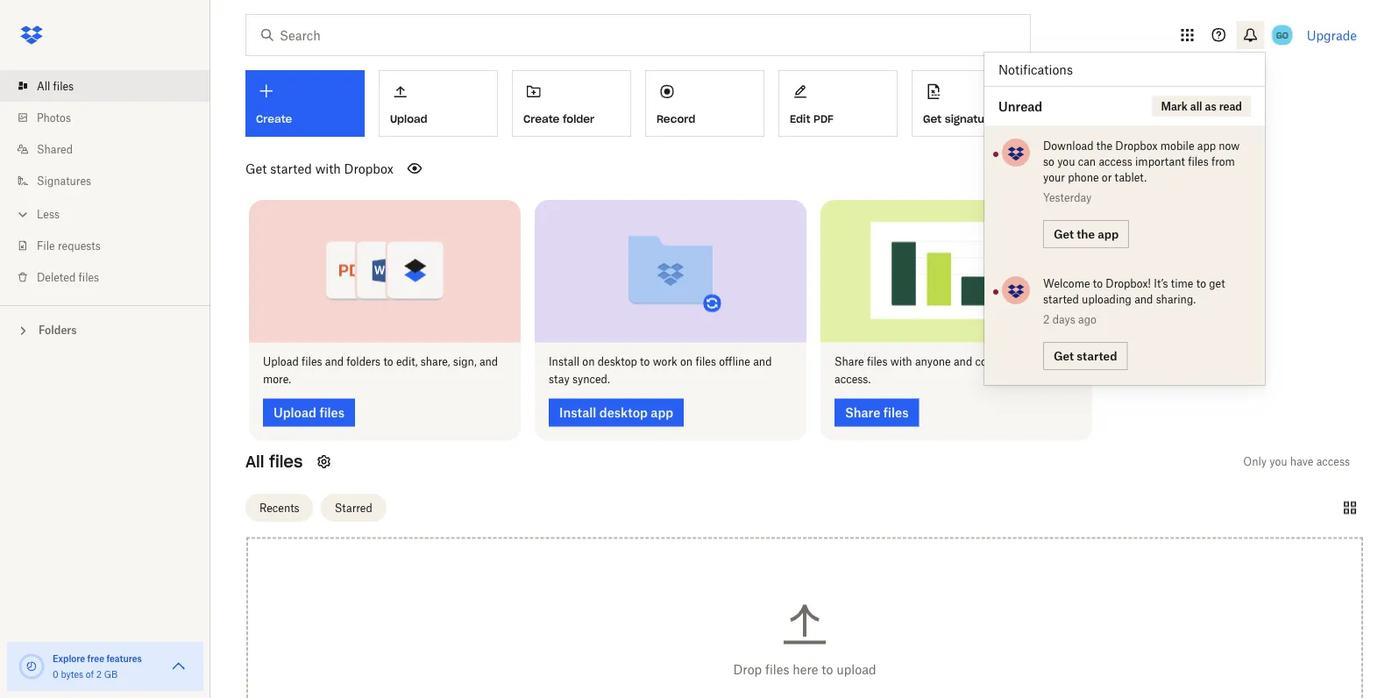 Task type: locate. For each thing, give the bounding box(es) containing it.
the inside button
[[1077, 227, 1095, 241]]

all
[[1191, 100, 1203, 113]]

download
[[1044, 139, 1094, 152]]

to left edit,
[[384, 355, 393, 368]]

record button
[[645, 70, 765, 137]]

list containing all files
[[0, 60, 210, 305]]

file requests link
[[14, 230, 210, 261]]

with for started
[[315, 161, 341, 176]]

all files up photos
[[37, 79, 74, 93]]

files inside download the dropbox mobile app now so you can access important files from your phone or tablet. yesterday
[[1188, 155, 1209, 168]]

on up synced.
[[583, 355, 595, 368]]

0 horizontal spatial access
[[1099, 155, 1133, 168]]

1 horizontal spatial with
[[891, 355, 913, 368]]

folder
[[563, 112, 595, 126]]

1 horizontal spatial on
[[680, 355, 693, 368]]

0 vertical spatial with
[[315, 161, 341, 176]]

access up tablet.
[[1099, 155, 1133, 168]]

app up dropbox!
[[1098, 227, 1119, 241]]

get inside get started button
[[1054, 349, 1074, 363]]

deleted files link
[[14, 261, 210, 293]]

access
[[1099, 155, 1133, 168], [1317, 455, 1350, 468]]

1 horizontal spatial app
[[1198, 139, 1216, 152]]

0 vertical spatial app
[[1198, 139, 1216, 152]]

1 vertical spatial with
[[891, 355, 913, 368]]

important
[[1136, 155, 1185, 168]]

sharing.
[[1156, 292, 1196, 306]]

file
[[37, 239, 55, 252]]

0 horizontal spatial all
[[37, 79, 50, 93]]

get inside get the app button
[[1054, 227, 1074, 241]]

0 horizontal spatial all files
[[37, 79, 74, 93]]

the right download
[[1097, 139, 1113, 152]]

explore free features 0 bytes of 2 gb
[[53, 653, 142, 680]]

and left control
[[954, 355, 973, 368]]

0 horizontal spatial with
[[315, 161, 341, 176]]

0 vertical spatial all
[[37, 79, 50, 93]]

more.
[[263, 373, 291, 386]]

and right offline
[[753, 355, 772, 368]]

2 vertical spatial started
[[1077, 349, 1118, 363]]

2 right of
[[96, 669, 102, 680]]

the for get
[[1077, 227, 1095, 241]]

to inside upload files and folders to edit, share, sign, and more.
[[384, 355, 393, 368]]

now
[[1219, 139, 1240, 152]]

1 horizontal spatial or
[[1102, 171, 1112, 184]]

from
[[1212, 155, 1235, 168]]

edit pdf button
[[779, 70, 898, 137]]

1 vertical spatial started
[[1044, 292, 1079, 306]]

all inside list item
[[37, 79, 50, 93]]

to left work
[[640, 355, 650, 368]]

files
[[53, 79, 74, 93], [1188, 155, 1209, 168], [79, 271, 99, 284], [302, 355, 322, 368], [696, 355, 716, 368], [867, 355, 888, 368], [269, 452, 303, 472], [765, 662, 790, 676]]

get started
[[1054, 349, 1118, 363]]

1 horizontal spatial all
[[246, 452, 264, 472]]

offline
[[719, 355, 751, 368]]

and down dropbox!
[[1135, 292, 1154, 306]]

create folder button
[[512, 70, 631, 137]]

dropbox!
[[1106, 277, 1151, 290]]

0 vertical spatial or
[[1102, 171, 1112, 184]]

dropbox inside download the dropbox mobile app now so you can access important files from your phone or tablet. yesterday
[[1116, 139, 1158, 152]]

1 horizontal spatial the
[[1097, 139, 1113, 152]]

0 horizontal spatial you
[[1058, 155, 1075, 168]]

0 vertical spatial you
[[1058, 155, 1075, 168]]

files up photos
[[53, 79, 74, 93]]

the
[[1097, 139, 1113, 152], [1077, 227, 1095, 241]]

mark all as read
[[1161, 100, 1243, 113]]

files inside install on desktop to work on files offline and stay synced.
[[696, 355, 716, 368]]

1 vertical spatial access
[[1317, 455, 1350, 468]]

files right "share"
[[867, 355, 888, 368]]

get inside "get signatures" button
[[923, 112, 942, 126]]

1 vertical spatial all files
[[246, 452, 303, 472]]

1 horizontal spatial all files
[[246, 452, 303, 472]]

0 horizontal spatial on
[[583, 355, 595, 368]]

signatures
[[37, 174, 91, 187]]

0 horizontal spatial dropbox
[[344, 161, 394, 176]]

0 horizontal spatial 2
[[96, 669, 102, 680]]

you
[[1058, 155, 1075, 168], [1270, 455, 1288, 468]]

features
[[106, 653, 142, 664]]

or inside download the dropbox mobile app now so you can access important files from your phone or tablet. yesterday
[[1102, 171, 1112, 184]]

1 vertical spatial 2
[[96, 669, 102, 680]]

files right "deleted"
[[79, 271, 99, 284]]

edit
[[1013, 355, 1032, 368]]

on
[[583, 355, 595, 368], [680, 355, 693, 368]]

drop files here to upload
[[733, 662, 876, 676]]

files right upload
[[302, 355, 322, 368]]

you left have
[[1270, 455, 1288, 468]]

app inside button
[[1098, 227, 1119, 241]]

started
[[270, 161, 312, 176], [1044, 292, 1079, 306], [1077, 349, 1118, 363]]

all
[[37, 79, 50, 93], [246, 452, 264, 472]]

with inside share files with anyone and control edit or view access.
[[891, 355, 913, 368]]

files left offline
[[696, 355, 716, 368]]

files up recents
[[269, 452, 303, 472]]

view
[[1048, 355, 1071, 368]]

to left get
[[1197, 277, 1207, 290]]

1 vertical spatial app
[[1098, 227, 1119, 241]]

0 horizontal spatial app
[[1098, 227, 1119, 241]]

access.
[[835, 373, 871, 386]]

free
[[87, 653, 104, 664]]

to inside install on desktop to work on files offline and stay synced.
[[640, 355, 650, 368]]

sign,
[[453, 355, 477, 368]]

1 horizontal spatial access
[[1317, 455, 1350, 468]]

upload
[[837, 662, 876, 676]]

all up recents
[[246, 452, 264, 472]]

1 on from the left
[[583, 355, 595, 368]]

1 vertical spatial the
[[1077, 227, 1095, 241]]

get the app
[[1054, 227, 1119, 241]]

or
[[1102, 171, 1112, 184], [1035, 355, 1045, 368]]

share,
[[421, 355, 450, 368]]

to
[[1093, 277, 1103, 290], [1197, 277, 1207, 290], [384, 355, 393, 368], [640, 355, 650, 368], [822, 662, 833, 676]]

app left "now"
[[1198, 139, 1216, 152]]

1 vertical spatial all
[[246, 452, 264, 472]]

app
[[1198, 139, 1216, 152], [1098, 227, 1119, 241]]

1 vertical spatial or
[[1035, 355, 1045, 368]]

less image
[[14, 206, 32, 223]]

you down download
[[1058, 155, 1075, 168]]

or right edit at the right
[[1035, 355, 1045, 368]]

can
[[1078, 155, 1096, 168]]

0 horizontal spatial or
[[1035, 355, 1045, 368]]

time
[[1171, 277, 1194, 290]]

the down yesterday
[[1077, 227, 1095, 241]]

upgrade
[[1307, 28, 1357, 43]]

recents
[[260, 501, 300, 514]]

on right work
[[680, 355, 693, 368]]

download the dropbox mobile app now so you can access important files from your phone or tablet. button
[[1044, 138, 1248, 185]]

and inside install on desktop to work on files offline and stay synced.
[[753, 355, 772, 368]]

or right phone
[[1102, 171, 1112, 184]]

0 vertical spatial 2
[[1044, 313, 1050, 326]]

0 vertical spatial access
[[1099, 155, 1133, 168]]

shared link
[[14, 133, 210, 165]]

0 horizontal spatial the
[[1077, 227, 1095, 241]]

as
[[1205, 100, 1217, 113]]

2 inside welcome to dropbox! it's time to get started uploading and sharing. 2 days ago
[[1044, 313, 1050, 326]]

1 horizontal spatial dropbox
[[1116, 139, 1158, 152]]

0 vertical spatial the
[[1097, 139, 1113, 152]]

1 vertical spatial dropbox
[[344, 161, 394, 176]]

get
[[1209, 277, 1225, 290]]

of
[[86, 669, 94, 680]]

and inside welcome to dropbox! it's time to get started uploading and sharing. 2 days ago
[[1135, 292, 1154, 306]]

all up photos
[[37, 79, 50, 93]]

deleted
[[37, 271, 76, 284]]

0 vertical spatial started
[[270, 161, 312, 176]]

0 vertical spatial all files
[[37, 79, 74, 93]]

all files up recents
[[246, 452, 303, 472]]

get
[[923, 112, 942, 126], [246, 161, 267, 176], [1054, 227, 1074, 241], [1054, 349, 1074, 363]]

access right have
[[1317, 455, 1350, 468]]

uploading
[[1082, 292, 1132, 306]]

files left from
[[1188, 155, 1209, 168]]

folders
[[39, 324, 77, 337]]

and
[[1135, 292, 1154, 306], [325, 355, 344, 368], [480, 355, 498, 368], [753, 355, 772, 368], [954, 355, 973, 368]]

all files link
[[14, 70, 210, 102]]

started inside button
[[1077, 349, 1118, 363]]

the inside download the dropbox mobile app now so you can access important files from your phone or tablet. yesterday
[[1097, 139, 1113, 152]]

1 horizontal spatial you
[[1270, 455, 1288, 468]]

create folder
[[524, 112, 595, 126]]

2 left days
[[1044, 313, 1050, 326]]

install on desktop to work on files offline and stay synced.
[[549, 355, 772, 386]]

dropbox
[[1116, 139, 1158, 152], [344, 161, 394, 176]]

list
[[0, 60, 210, 305]]

1 horizontal spatial 2
[[1044, 313, 1050, 326]]

mark
[[1161, 100, 1188, 113]]

0 vertical spatial dropbox
[[1116, 139, 1158, 152]]



Task type: vqa. For each thing, say whether or not it's contained in the screenshot.
of
yes



Task type: describe. For each thing, give the bounding box(es) containing it.
mobile
[[1161, 139, 1195, 152]]

and inside share files with anyone and control edit or view access.
[[954, 355, 973, 368]]

files inside the all files link
[[53, 79, 74, 93]]

get signatures
[[923, 112, 1002, 126]]

download the dropbox mobile app now so you can access important files from your phone or tablet. yesterday
[[1044, 139, 1240, 204]]

welcome to dropbox! it's time to get started uploading and sharing. 2 days ago
[[1044, 277, 1225, 326]]

files inside share files with anyone and control edit or view access.
[[867, 355, 888, 368]]

dropbox image
[[14, 18, 49, 53]]

edit,
[[396, 355, 418, 368]]

edit
[[790, 112, 811, 126]]

get for get started with dropbox
[[246, 161, 267, 176]]

control
[[976, 355, 1010, 368]]

folders button
[[0, 317, 210, 342]]

to right here
[[822, 662, 833, 676]]

so
[[1044, 155, 1055, 168]]

get the app button
[[1044, 220, 1130, 248]]

tablet.
[[1115, 171, 1147, 184]]

photos
[[37, 111, 71, 124]]

unread
[[999, 99, 1043, 114]]

files inside deleted files link
[[79, 271, 99, 284]]

you inside download the dropbox mobile app now so you can access important files from your phone or tablet. yesterday
[[1058, 155, 1075, 168]]

started for get started
[[1077, 349, 1118, 363]]

welcome
[[1044, 277, 1090, 290]]

it's
[[1154, 277, 1168, 290]]

desktop
[[598, 355, 637, 368]]

upload
[[263, 355, 299, 368]]

less
[[37, 207, 60, 221]]

have
[[1291, 455, 1314, 468]]

drop
[[733, 662, 762, 676]]

requests
[[58, 239, 101, 252]]

get for get started
[[1054, 349, 1074, 363]]

the for download
[[1097, 139, 1113, 152]]

started for get started with dropbox
[[270, 161, 312, 176]]

or inside share files with anyone and control edit or view access.
[[1035, 355, 1045, 368]]

bytes
[[61, 669, 83, 680]]

get started with dropbox
[[246, 161, 394, 176]]

to up uploading
[[1093, 277, 1103, 290]]

files inside upload files and folders to edit, share, sign, and more.
[[302, 355, 322, 368]]

shared
[[37, 142, 73, 156]]

signatures
[[945, 112, 1002, 126]]

starred
[[335, 501, 373, 514]]

starred button
[[321, 494, 387, 522]]

only
[[1244, 455, 1267, 468]]

photos link
[[14, 102, 210, 133]]

deleted files
[[37, 271, 99, 284]]

with for files
[[891, 355, 913, 368]]

upgrade link
[[1307, 28, 1357, 43]]

get for get signatures
[[923, 112, 942, 126]]

get signatures button
[[912, 70, 1031, 137]]

2 on from the left
[[680, 355, 693, 368]]

gb
[[104, 669, 118, 680]]

1 vertical spatial you
[[1270, 455, 1288, 468]]

quota usage element
[[18, 652, 46, 680]]

recents button
[[246, 494, 314, 522]]

stay
[[549, 373, 570, 386]]

2 inside the explore free features 0 bytes of 2 gb
[[96, 669, 102, 680]]

explore
[[53, 653, 85, 664]]

signatures link
[[14, 165, 210, 196]]

file requests
[[37, 239, 101, 252]]

all files inside list item
[[37, 79, 74, 93]]

install
[[549, 355, 580, 368]]

synced.
[[573, 373, 610, 386]]

pdf
[[814, 112, 834, 126]]

and left folders
[[325, 355, 344, 368]]

ago
[[1079, 313, 1097, 326]]

welcome to dropbox! it's time to get started uploading and sharing. button
[[1044, 275, 1248, 307]]

get started button
[[1044, 342, 1128, 370]]

yesterday
[[1044, 191, 1092, 204]]

record
[[657, 112, 696, 126]]

0
[[53, 669, 58, 680]]

days
[[1053, 313, 1076, 326]]

app inside download the dropbox mobile app now so you can access important files from your phone or tablet. yesterday
[[1198, 139, 1216, 152]]

folders
[[347, 355, 381, 368]]

here
[[793, 662, 819, 676]]

share files with anyone and control edit or view access.
[[835, 355, 1071, 386]]

share
[[835, 355, 864, 368]]

phone
[[1068, 171, 1099, 184]]

your
[[1044, 171, 1065, 184]]

create
[[524, 112, 560, 126]]

upload files and folders to edit, share, sign, and more.
[[263, 355, 498, 386]]

files left here
[[765, 662, 790, 676]]

and right sign,
[[480, 355, 498, 368]]

edit pdf
[[790, 112, 834, 126]]

all files list item
[[0, 70, 210, 102]]

notifications
[[999, 62, 1073, 77]]

started inside welcome to dropbox! it's time to get started uploading and sharing. 2 days ago
[[1044, 292, 1079, 306]]

mark all as read button
[[1153, 96, 1251, 117]]

only you have access
[[1244, 455, 1350, 468]]

read
[[1219, 100, 1243, 113]]

access inside download the dropbox mobile app now so you can access important files from your phone or tablet. yesterday
[[1099, 155, 1133, 168]]

get for get the app
[[1054, 227, 1074, 241]]



